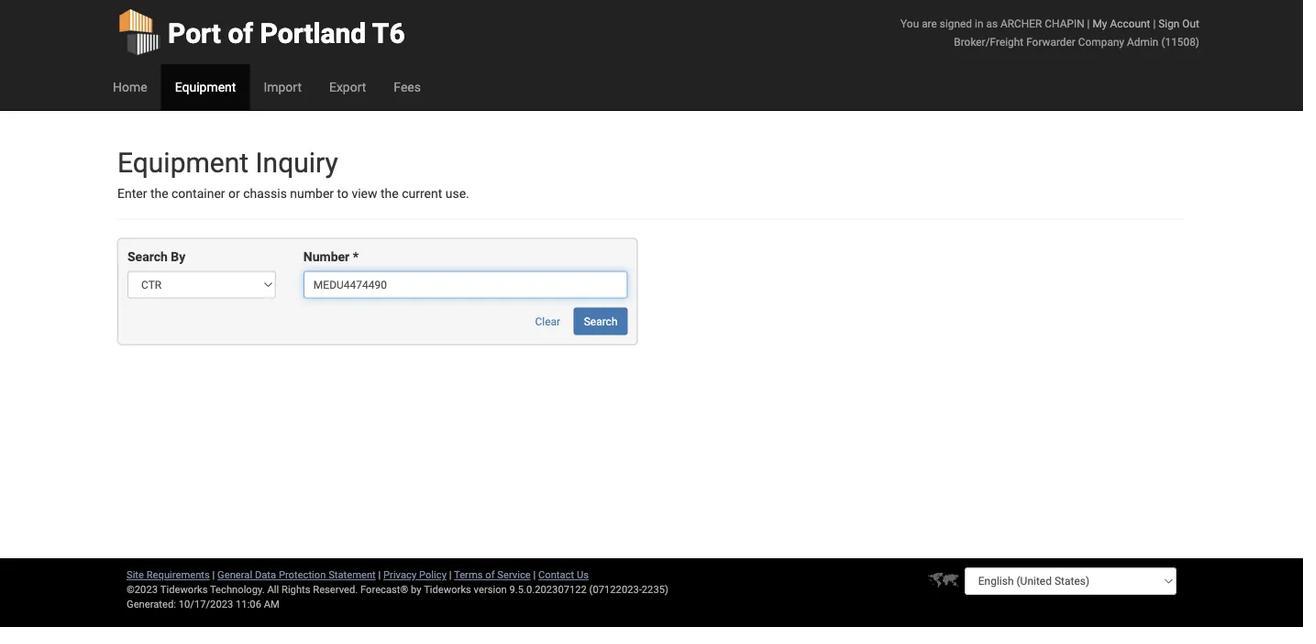 Task type: describe. For each thing, give the bounding box(es) containing it.
search by
[[127, 249, 185, 264]]

of inside site requirements | general data protection statement | privacy policy | terms of service | contact us ©2023 tideworks technology. all rights reserved. forecast® by tideworks version 9.5.0.202307122 (07122023-2235) generated: 10/17/2023 11:06 am
[[485, 569, 495, 581]]

account
[[1110, 17, 1150, 30]]

| left sign
[[1153, 17, 1156, 30]]

my account link
[[1093, 17, 1150, 30]]

11:06
[[236, 598, 261, 610]]

all
[[267, 584, 279, 596]]

site requirements | general data protection statement | privacy policy | terms of service | contact us ©2023 tideworks technology. all rights reserved. forecast® by tideworks version 9.5.0.202307122 (07122023-2235) generated: 10/17/2023 11:06 am
[[127, 569, 668, 610]]

fees button
[[380, 64, 435, 110]]

broker/freight
[[954, 35, 1024, 48]]

number *
[[303, 249, 359, 264]]

©2023 tideworks
[[127, 584, 208, 596]]

| up forecast®
[[378, 569, 381, 581]]

use.
[[446, 186, 469, 201]]

sign
[[1159, 17, 1180, 30]]

you are signed in as archer chapin | my account | sign out broker/freight forwarder company admin (11508)
[[901, 17, 1200, 48]]

| up 9.5.0.202307122
[[533, 569, 536, 581]]

container
[[172, 186, 225, 201]]

us
[[577, 569, 589, 581]]

portland
[[260, 17, 366, 50]]

equipment for equipment inquiry enter the container or chassis number to view the current use.
[[117, 146, 249, 179]]

protection
[[279, 569, 326, 581]]

archer
[[1001, 17, 1042, 30]]

view
[[352, 186, 377, 201]]

10/17/2023
[[179, 598, 233, 610]]

enter
[[117, 186, 147, 201]]

to
[[337, 186, 348, 201]]

rights
[[282, 584, 310, 596]]

fees
[[394, 79, 421, 94]]

number
[[290, 186, 334, 201]]

company
[[1078, 35, 1125, 48]]

equipment button
[[161, 64, 250, 110]]

data
[[255, 569, 276, 581]]

contact us link
[[538, 569, 589, 581]]

current
[[402, 186, 442, 201]]

signed
[[940, 17, 972, 30]]

policy
[[419, 569, 447, 581]]

technology.
[[210, 584, 265, 596]]

site
[[127, 569, 144, 581]]

| left my
[[1087, 17, 1090, 30]]

terms
[[454, 569, 483, 581]]

as
[[986, 17, 998, 30]]

home button
[[99, 64, 161, 110]]

search button
[[574, 308, 628, 335]]

generated:
[[127, 598, 176, 610]]

export button
[[315, 64, 380, 110]]



Task type: vqa. For each thing, say whether or not it's contained in the screenshot.
11:06
yes



Task type: locate. For each thing, give the bounding box(es) containing it.
service
[[497, 569, 531, 581]]

privacy policy link
[[383, 569, 447, 581]]

the
[[150, 186, 168, 201], [381, 186, 399, 201]]

t6
[[372, 17, 405, 50]]

search inside "button"
[[584, 315, 618, 328]]

statement
[[328, 569, 376, 581]]

of right port
[[228, 17, 253, 50]]

1 horizontal spatial search
[[584, 315, 618, 328]]

the right view
[[381, 186, 399, 201]]

0 vertical spatial equipment
[[175, 79, 236, 94]]

Number * text field
[[303, 271, 628, 298]]

(11508)
[[1161, 35, 1200, 48]]

number
[[303, 249, 350, 264]]

my
[[1093, 17, 1107, 30]]

port of portland t6 link
[[117, 0, 405, 64]]

2 the from the left
[[381, 186, 399, 201]]

sign out link
[[1159, 17, 1200, 30]]

site requirements link
[[127, 569, 210, 581]]

*
[[353, 249, 359, 264]]

equipment inside equipment inquiry enter the container or chassis number to view the current use.
[[117, 146, 249, 179]]

forwarder
[[1026, 35, 1076, 48]]

| up tideworks on the bottom of page
[[449, 569, 452, 581]]

contact
[[538, 569, 574, 581]]

of up 'version'
[[485, 569, 495, 581]]

tideworks
[[424, 584, 471, 596]]

admin
[[1127, 35, 1159, 48]]

1 vertical spatial equipment
[[117, 146, 249, 179]]

(07122023-
[[589, 584, 642, 596]]

2235)
[[642, 584, 668, 596]]

export
[[329, 79, 366, 94]]

0 horizontal spatial the
[[150, 186, 168, 201]]

equipment
[[175, 79, 236, 94], [117, 146, 249, 179]]

forecast®
[[360, 584, 408, 596]]

0 horizontal spatial of
[[228, 17, 253, 50]]

port
[[168, 17, 221, 50]]

1 the from the left
[[150, 186, 168, 201]]

clear
[[535, 315, 561, 328]]

or
[[228, 186, 240, 201]]

import button
[[250, 64, 315, 110]]

chapin
[[1045, 17, 1085, 30]]

privacy
[[383, 569, 417, 581]]

9.5.0.202307122
[[509, 584, 587, 596]]

port of portland t6
[[168, 17, 405, 50]]

the right enter
[[150, 186, 168, 201]]

equipment inquiry enter the container or chassis number to view the current use.
[[117, 146, 469, 201]]

0 horizontal spatial search
[[127, 249, 168, 264]]

requirements
[[146, 569, 210, 581]]

| left general
[[212, 569, 215, 581]]

search left by
[[127, 249, 168, 264]]

equipment down port
[[175, 79, 236, 94]]

search for search
[[584, 315, 618, 328]]

terms of service link
[[454, 569, 531, 581]]

home
[[113, 79, 147, 94]]

equipment up the container
[[117, 146, 249, 179]]

equipment for equipment
[[175, 79, 236, 94]]

chassis
[[243, 186, 287, 201]]

search
[[127, 249, 168, 264], [584, 315, 618, 328]]

are
[[922, 17, 937, 30]]

search right clear button
[[584, 315, 618, 328]]

out
[[1183, 17, 1200, 30]]

search for search by
[[127, 249, 168, 264]]

1 vertical spatial search
[[584, 315, 618, 328]]

in
[[975, 17, 984, 30]]

of
[[228, 17, 253, 50], [485, 569, 495, 581]]

by
[[411, 584, 422, 596]]

inquiry
[[255, 146, 338, 179]]

|
[[1087, 17, 1090, 30], [1153, 17, 1156, 30], [212, 569, 215, 581], [378, 569, 381, 581], [449, 569, 452, 581], [533, 569, 536, 581]]

general
[[217, 569, 252, 581]]

general data protection statement link
[[217, 569, 376, 581]]

0 vertical spatial search
[[127, 249, 168, 264]]

am
[[264, 598, 280, 610]]

1 horizontal spatial of
[[485, 569, 495, 581]]

by
[[171, 249, 185, 264]]

1 vertical spatial of
[[485, 569, 495, 581]]

import
[[264, 79, 302, 94]]

equipment inside equipment "dropdown button"
[[175, 79, 236, 94]]

1 horizontal spatial the
[[381, 186, 399, 201]]

reserved.
[[313, 584, 358, 596]]

clear button
[[525, 308, 571, 335]]

you
[[901, 17, 919, 30]]

version
[[474, 584, 507, 596]]

0 vertical spatial of
[[228, 17, 253, 50]]



